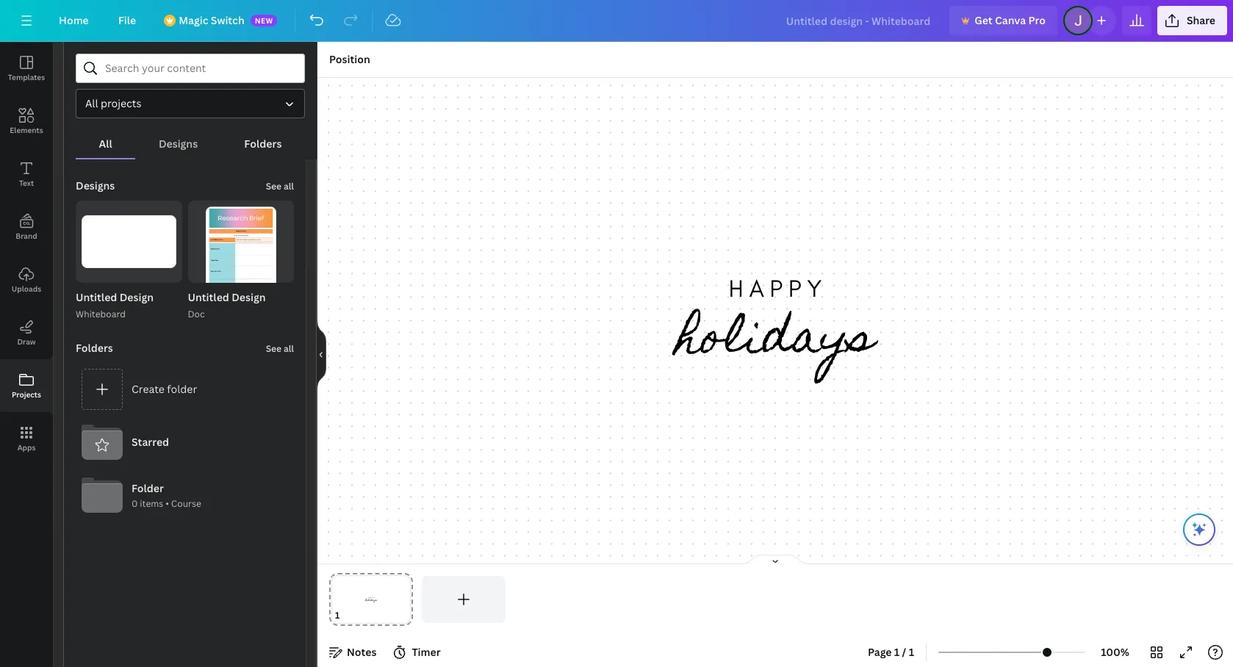 Task type: describe. For each thing, give the bounding box(es) containing it.
group for untitled design whiteboard
[[76, 201, 182, 283]]

draw button
[[0, 307, 53, 359]]

pro
[[1029, 13, 1046, 27]]

100% button
[[1092, 641, 1139, 665]]

untitled for untitled design doc
[[188, 291, 229, 305]]

apps
[[17, 443, 36, 453]]

main menu bar
[[0, 0, 1233, 42]]

untitled for untitled design whiteboard
[[76, 291, 117, 305]]

apps button
[[0, 412, 53, 465]]

all for designs
[[284, 180, 294, 193]]

create folder
[[132, 382, 197, 396]]

see for folders
[[266, 343, 282, 355]]

page
[[868, 645, 892, 659]]

create
[[132, 382, 165, 396]]

canva assistant image
[[1191, 521, 1208, 539]]

timer button
[[388, 641, 447, 665]]

create folder button
[[76, 363, 294, 416]]

folder 0 items • course
[[132, 481, 201, 510]]

home link
[[47, 6, 101, 35]]

0 horizontal spatial folders
[[76, 341, 113, 355]]

group for untitled design doc
[[188, 201, 294, 307]]

notes
[[347, 645, 377, 659]]

doc
[[188, 308, 205, 321]]

Select ownership filter button
[[76, 89, 305, 118]]

untitled design doc
[[188, 291, 266, 321]]

home
[[59, 13, 89, 27]]

side panel tab list
[[0, 42, 53, 465]]

get
[[975, 13, 993, 27]]

position button
[[323, 48, 376, 71]]

magic
[[179, 13, 208, 27]]

projects button
[[0, 359, 53, 412]]

all button
[[76, 130, 135, 158]]

templates button
[[0, 42, 53, 95]]

all for all
[[99, 137, 112, 151]]

get canva pro
[[975, 13, 1046, 27]]

brand button
[[0, 201, 53, 254]]

100%
[[1101, 645, 1130, 659]]

notes button
[[323, 641, 383, 665]]

1 vertical spatial designs
[[76, 179, 115, 193]]

whiteboard
[[76, 308, 126, 321]]

projects
[[12, 390, 41, 400]]

folder
[[132, 481, 164, 495]]



Task type: locate. For each thing, give the bounding box(es) containing it.
/
[[902, 645, 907, 659]]

design inside untitled design whiteboard
[[120, 291, 154, 305]]

items
[[140, 497, 163, 510]]

see down folders button
[[266, 180, 282, 193]]

projects
[[101, 96, 141, 110]]

see all
[[266, 180, 294, 193], [266, 343, 294, 355]]

untitled design whiteboard
[[76, 291, 154, 321]]

see left the hide image at the left of the page
[[266, 343, 282, 355]]

0 horizontal spatial all
[[85, 96, 98, 110]]

see all down folders button
[[266, 180, 294, 193]]

elements button
[[0, 95, 53, 148]]

1 1 from the left
[[894, 645, 900, 659]]

untitled inside untitled design doc
[[188, 291, 229, 305]]

all for folders
[[284, 343, 294, 355]]

folders
[[244, 137, 282, 151], [76, 341, 113, 355]]

page 1 image
[[329, 576, 413, 623]]

course
[[171, 497, 201, 510]]

1 see all from the top
[[266, 180, 294, 193]]

1 design from the left
[[120, 291, 154, 305]]

Search your content search field
[[105, 54, 296, 82]]

0 horizontal spatial 1
[[894, 645, 900, 659]]

1
[[894, 645, 900, 659], [909, 645, 914, 659]]

see for designs
[[266, 180, 282, 193]]

2 all from the top
[[284, 343, 294, 355]]

0 vertical spatial see all
[[266, 180, 294, 193]]

all down folders button
[[284, 180, 294, 193]]

folders button
[[221, 130, 305, 158]]

happy
[[729, 274, 828, 303]]

2 see all button from the top
[[264, 334, 296, 363]]

0
[[132, 497, 138, 510]]

1 vertical spatial all
[[284, 343, 294, 355]]

get canva pro button
[[950, 6, 1058, 35]]

1 untitled from the left
[[76, 291, 117, 305]]

2 group from the left
[[188, 201, 294, 307]]

folder
[[167, 382, 197, 396]]

0 horizontal spatial designs
[[76, 179, 115, 193]]

design
[[120, 291, 154, 305], [232, 291, 266, 305]]

1 vertical spatial see all button
[[264, 334, 296, 363]]

1 untitled design group from the left
[[76, 201, 182, 322]]

0 horizontal spatial untitled design group
[[76, 201, 182, 322]]

timer
[[412, 645, 441, 659]]

all left the hide image at the left of the page
[[284, 343, 294, 355]]

design for untitled design whiteboard
[[120, 291, 154, 305]]

1 vertical spatial see
[[266, 343, 282, 355]]

•
[[166, 497, 169, 510]]

1 all from the top
[[284, 180, 294, 193]]

designs down select ownership filter button
[[159, 137, 198, 151]]

1 vertical spatial see all
[[266, 343, 294, 355]]

untitled up 'whiteboard'
[[76, 291, 117, 305]]

0 vertical spatial all
[[284, 180, 294, 193]]

2 1 from the left
[[909, 645, 914, 659]]

switch
[[211, 13, 245, 27]]

1 left /
[[894, 645, 900, 659]]

designs
[[159, 137, 198, 151], [76, 179, 115, 193]]

1 vertical spatial folders
[[76, 341, 113, 355]]

untitled design group
[[76, 201, 182, 322], [188, 201, 294, 322]]

text
[[19, 178, 34, 188]]

1 horizontal spatial design
[[232, 291, 266, 305]]

2 see from the top
[[266, 343, 282, 355]]

2 untitled design group from the left
[[188, 201, 294, 322]]

see all for folders
[[266, 343, 294, 355]]

hide pages image
[[740, 554, 811, 566]]

see all button for designs
[[264, 171, 296, 201]]

draw
[[17, 337, 36, 347]]

2 design from the left
[[232, 291, 266, 305]]

see all button for folders
[[264, 334, 296, 363]]

elements
[[10, 125, 43, 135]]

position
[[329, 52, 370, 66]]

text button
[[0, 148, 53, 201]]

group
[[76, 201, 182, 283], [188, 201, 294, 307]]

all projects
[[85, 96, 141, 110]]

see all button down folders button
[[264, 171, 296, 201]]

designs down all button
[[76, 179, 115, 193]]

all
[[85, 96, 98, 110], [99, 137, 112, 151]]

0 horizontal spatial group
[[76, 201, 182, 283]]

folders inside button
[[244, 137, 282, 151]]

0 vertical spatial see
[[266, 180, 282, 193]]

see all button
[[264, 171, 296, 201], [264, 334, 296, 363]]

1 horizontal spatial designs
[[159, 137, 198, 151]]

design for untitled design doc
[[232, 291, 266, 305]]

0 vertical spatial designs
[[159, 137, 198, 151]]

all for all projects
[[85, 96, 98, 110]]

untitled up doc
[[188, 291, 229, 305]]

all inside button
[[99, 137, 112, 151]]

canva
[[995, 13, 1026, 27]]

magic switch
[[179, 13, 245, 27]]

hide image
[[317, 319, 326, 390]]

2 untitled from the left
[[188, 291, 229, 305]]

page 1 / 1
[[868, 645, 914, 659]]

designs inside button
[[159, 137, 198, 151]]

see
[[266, 180, 282, 193], [266, 343, 282, 355]]

design inside untitled design doc
[[232, 291, 266, 305]]

Design title text field
[[775, 6, 944, 35]]

designs button
[[135, 130, 221, 158]]

1 group from the left
[[76, 201, 182, 283]]

share
[[1187, 13, 1216, 27]]

all
[[284, 180, 294, 193], [284, 343, 294, 355]]

holidays
[[676, 295, 875, 388]]

1 horizontal spatial folders
[[244, 137, 282, 151]]

templates
[[8, 72, 45, 82]]

see all button left the hide image at the left of the page
[[264, 334, 296, 363]]

all inside select ownership filter button
[[85, 96, 98, 110]]

file
[[118, 13, 136, 27]]

1 see from the top
[[266, 180, 282, 193]]

0 vertical spatial see all button
[[264, 171, 296, 201]]

brand
[[16, 231, 37, 241]]

new
[[255, 15, 273, 26]]

file button
[[106, 6, 148, 35]]

1 horizontal spatial all
[[99, 137, 112, 151]]

1 see all button from the top
[[264, 171, 296, 201]]

all down all projects
[[99, 137, 112, 151]]

1 horizontal spatial 1
[[909, 645, 914, 659]]

starred button
[[76, 416, 294, 469]]

untitled
[[76, 291, 117, 305], [188, 291, 229, 305]]

1 horizontal spatial untitled design group
[[188, 201, 294, 322]]

see all for designs
[[266, 180, 294, 193]]

uploads button
[[0, 254, 53, 307]]

0 vertical spatial all
[[85, 96, 98, 110]]

see all left the hide image at the left of the page
[[266, 343, 294, 355]]

uploads
[[12, 284, 41, 294]]

untitled inside untitled design whiteboard
[[76, 291, 117, 305]]

2 see all from the top
[[266, 343, 294, 355]]

1 horizontal spatial group
[[188, 201, 294, 307]]

starred
[[132, 435, 169, 449]]

all left the projects
[[85, 96, 98, 110]]

0 horizontal spatial untitled
[[76, 291, 117, 305]]

1 vertical spatial all
[[99, 137, 112, 151]]

1 right /
[[909, 645, 914, 659]]

0 horizontal spatial design
[[120, 291, 154, 305]]

1 horizontal spatial untitled
[[188, 291, 229, 305]]

share button
[[1158, 6, 1228, 35]]

0 vertical spatial folders
[[244, 137, 282, 151]]



Task type: vqa. For each thing, say whether or not it's contained in the screenshot.
HIDE image
yes



